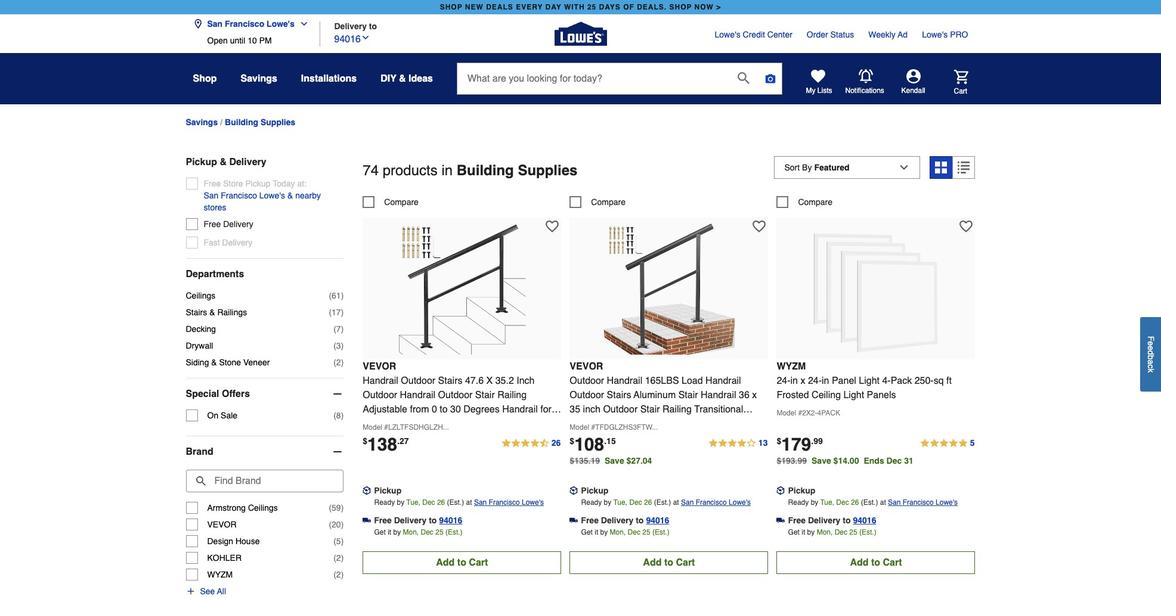 Task type: vqa. For each thing, say whether or not it's contained in the screenshot.
Storage
no



Task type: describe. For each thing, give the bounding box(es) containing it.
30
[[451, 404, 461, 415]]

) for siding & stone veneer
[[341, 358, 344, 368]]

3 get it by mon, dec 25 (est.) from the left
[[789, 529, 877, 537]]

stair down load
[[679, 390, 699, 401]]

2 shop from the left
[[670, 3, 693, 11]]

see
[[200, 587, 215, 597]]

add to cart for second "add to cart" button
[[644, 558, 696, 569]]

0 horizontal spatial 3
[[336, 341, 341, 351]]

design house
[[207, 537, 260, 547]]

kohler
[[207, 554, 242, 563]]

( 20 )
[[329, 520, 344, 530]]

ends
[[864, 456, 885, 466]]

61
[[332, 291, 341, 301]]

francisco inside san francisco lowe's & nearby stores
[[221, 191, 257, 200]]

status
[[831, 30, 855, 39]]

2 horizontal spatial in
[[822, 376, 830, 387]]

free delivery
[[204, 220, 253, 229]]

order
[[807, 30, 829, 39]]

today
[[273, 179, 295, 188]]

17
[[332, 308, 341, 317]]

savings for savings / building supplies
[[186, 118, 218, 127]]

( for drywall
[[334, 341, 336, 351]]

at for the san francisco lowe's button for pickup icon
[[881, 499, 887, 507]]

f e e d b a c k
[[1147, 337, 1157, 373]]

$ for 108
[[570, 437, 575, 446]]

ceiling
[[812, 390, 842, 401]]

handrail left for
[[503, 404, 538, 415]]

1 vertical spatial 5
[[336, 537, 341, 547]]

free for pickup icon
[[789, 516, 806, 526]]

all
[[217, 587, 226, 597]]

handrail down transitional
[[701, 419, 736, 429]]

13
[[759, 438, 768, 448]]

for
[[541, 404, 552, 415]]

1 get from the left
[[374, 529, 386, 537]]

lowe's credit center
[[715, 30, 793, 39]]

model # tfdglzhs3ftw...
[[570, 424, 659, 432]]

ready for 1st pickup image from the right
[[582, 499, 602, 507]]

3 free delivery to 94016 from the left
[[789, 516, 877, 526]]

# for 35
[[592, 424, 596, 432]]

panel
[[832, 376, 857, 387]]

installations
[[301, 73, 357, 84]]

armstrong
[[207, 504, 246, 513]]

my lists link
[[807, 69, 833, 95]]

& for ideas
[[399, 73, 406, 84]]

94016 button for 1st pickup image
[[439, 515, 463, 527]]

deals.
[[637, 3, 667, 11]]

3-
[[376, 433, 385, 444]]

veneer
[[243, 358, 270, 368]]

59
[[332, 504, 341, 513]]

0 vertical spatial light
[[860, 376, 880, 387]]

handrail up 36
[[706, 376, 742, 387]]

50°
[[641, 419, 656, 429]]

brand
[[186, 447, 213, 458]]

special offers button
[[186, 379, 344, 410]]

transitional
[[695, 404, 744, 415]]

lzltfsdhglzh...
[[389, 424, 449, 432]]

on
[[207, 411, 219, 421]]

f
[[1147, 337, 1157, 342]]

35.2
[[496, 376, 514, 387]]

products
[[383, 162, 438, 179]]

sale
[[221, 411, 238, 421]]

4.5 stars image
[[501, 437, 562, 451]]

( for siding & stone veneer
[[334, 358, 336, 368]]

10
[[248, 36, 257, 45]]

35
[[570, 404, 581, 415]]

installations button
[[301, 68, 357, 90]]

( for wyzm
[[334, 570, 336, 580]]

model for adjustable
[[363, 424, 383, 432]]

stairs & railings
[[186, 308, 247, 317]]

1 it from the left
[[388, 529, 392, 537]]

$ for 179
[[777, 437, 782, 446]]

load
[[682, 376, 703, 387]]

departments
[[186, 269, 244, 280]]

36
[[739, 390, 750, 401]]

lowe's down 4.5 stars image
[[522, 499, 544, 507]]

ends dec 31 element
[[864, 456, 919, 466]]

model for frosted
[[777, 409, 797, 418]]

at for the san francisco lowe's button related to 1st pickup image from the right
[[674, 499, 680, 507]]

stores
[[204, 203, 227, 212]]

3 add from the left
[[851, 558, 869, 569]]

94016 button for pickup icon
[[854, 515, 877, 527]]

compare for 5014118291 element
[[385, 197, 419, 207]]

new
[[465, 3, 484, 11]]

deals
[[486, 3, 514, 11]]

ready by tue, dec 26 (est.) at san francisco lowe's for 94016 button corresponding to 1st pickup image
[[374, 499, 544, 507]]

8
[[336, 411, 341, 421]]

lowe's pro
[[923, 30, 969, 39]]

2 add from the left
[[644, 558, 662, 569]]

order status
[[807, 30, 855, 39]]

47.6
[[465, 376, 484, 387]]

( 3 )
[[334, 341, 344, 351]]

order status link
[[807, 29, 855, 41]]

tue, for 1st pickup image from the right
[[614, 499, 628, 507]]

lowe's inside san francisco lowe's & nearby stores
[[260, 191, 285, 200]]

was price $193.99 element
[[777, 453, 812, 466]]

truck filled image for pickup icon
[[777, 517, 786, 525]]

stair up degrees
[[476, 390, 495, 401]]

2 e from the top
[[1147, 346, 1157, 351]]

on sale
[[207, 411, 238, 421]]

pickup for pickup icon
[[789, 486, 816, 496]]

vevor outdoor handrail 165lbs load handrail outdoor stairs aluminum stair handrail 36 x 35 inch outdoor stair railing transitional range from 0 to 50° staircase handrail fits 2-3 steps with screw kit image
[[604, 224, 735, 355]]

94016 for 1st pickup image from the right
[[647, 516, 670, 526]]

stair right black
[[498, 419, 517, 429]]

with
[[605, 433, 622, 444]]

) for vevor
[[341, 520, 344, 530]]

x
[[487, 376, 493, 387]]

& for stone
[[211, 358, 217, 368]]

days
[[600, 3, 621, 11]]

165lbs
[[646, 376, 680, 387]]

0 vertical spatial ceilings
[[186, 291, 216, 301]]

2 add to cart button from the left
[[570, 552, 769, 575]]

chevron down image
[[295, 19, 309, 29]]

model # lzltfsdhglzh...
[[363, 424, 449, 432]]

vevor for handrail outdoor stairs 47.6 x 35.2 inch outdoor handrail outdoor stair railing adjustable from 0 to 30 degrees handrail for stairs outdoor aluminum black stair railing fit 3-4 steps
[[363, 361, 396, 372]]

d
[[1147, 351, 1157, 356]]

vevor for outdoor handrail 165lbs load handrail outdoor stairs aluminum stair handrail 36 x 35 inch outdoor stair railing transitional range from 0 to 50° staircase handrail fits 2- 3 steps with screw kit
[[570, 361, 604, 372]]

in for 24-
[[791, 376, 799, 387]]

2 24- from the left
[[809, 376, 822, 387]]

.99
[[812, 437, 823, 446]]

handrail up lzltfsdhglzh...
[[400, 390, 436, 401]]

wyzm for wyzm
[[207, 570, 233, 580]]

stairs left 47.6
[[438, 376, 463, 387]]

4-
[[883, 376, 891, 387]]

was price $135.19 element
[[570, 453, 605, 466]]

1 e from the top
[[1147, 342, 1157, 346]]

x inside wyzm 24-in x 24-in panel light 4-pack 250-sq ft frosted ceiling light panels
[[801, 376, 806, 387]]

( for vevor
[[329, 520, 332, 530]]

) for design house
[[341, 537, 344, 547]]

( 59 )
[[329, 504, 344, 513]]

/
[[220, 117, 223, 128]]

.27
[[398, 437, 409, 446]]

2 for wyzm
[[336, 570, 341, 580]]

ready by tue, dec 26 (est.) at san francisco lowe's for 1st pickup image from the right 94016 button
[[582, 499, 751, 507]]

inch
[[517, 376, 535, 387]]

offers
[[222, 389, 250, 400]]

7
[[336, 325, 341, 334]]

vevor handrail outdoor stairs 47.6 x 35.2 inch outdoor handrail outdoor stair railing adjustable from 0 to 30 degrees handrail for stairs outdoor aluminum black stair railing fit 3-4 steps image
[[397, 224, 528, 355]]

74 products in building supplies
[[363, 162, 578, 179]]

my lists
[[807, 87, 833, 95]]

heart outline image
[[753, 220, 766, 233]]

4
[[385, 433, 390, 444]]

stairs up 3-
[[363, 419, 387, 429]]

stairs inside vevor outdoor handrail 165lbs load handrail outdoor stairs aluminum stair handrail 36 x 35 inch outdoor stair railing transitional range from 0 to 50° staircase handrail fits 2- 3 steps with screw kit
[[607, 390, 632, 401]]

to inside vevor handrail outdoor stairs 47.6 x 35.2 inch outdoor handrail outdoor stair railing adjustable from 0 to 30 degrees handrail for stairs outdoor aluminum black stair railing fit 3-4 steps
[[440, 404, 448, 415]]

location image
[[193, 19, 203, 29]]

2 heart outline image from the left
[[960, 220, 974, 233]]

my
[[807, 87, 816, 95]]

# for frosted
[[799, 409, 803, 418]]

vevor handrail outdoor stairs 47.6 x 35.2 inch outdoor handrail outdoor stair railing adjustable from 0 to 30 degrees handrail for stairs outdoor aluminum black stair railing fit 3-4 steps
[[363, 361, 552, 444]]

every
[[516, 3, 543, 11]]

5014118291 element
[[363, 196, 419, 208]]

26 button
[[501, 437, 562, 451]]

day
[[546, 3, 562, 11]]

aluminum inside vevor outdoor handrail 165lbs load handrail outdoor stairs aluminum stair handrail 36 x 35 inch outdoor stair railing transitional range from 0 to 50° staircase handrail fits 2- 3 steps with screw kit
[[634, 390, 676, 401]]

1 pickup image from the left
[[363, 487, 371, 495]]

Search Query text field
[[458, 63, 729, 94]]

k
[[1147, 369, 1157, 373]]

san francisco lowe's button for pickup icon
[[889, 497, 959, 509]]

1 add from the left
[[436, 558, 455, 569]]

5014028885 element
[[777, 196, 833, 208]]

( 2 ) for kohler
[[334, 554, 344, 563]]

house
[[236, 537, 260, 547]]

credit
[[743, 30, 766, 39]]

1 get it by mon, dec 25 (est.) from the left
[[374, 529, 463, 537]]

2 get from the left
[[582, 529, 593, 537]]

1 24- from the left
[[777, 376, 791, 387]]

) for stairs & railings
[[341, 308, 344, 317]]

open until 10 pm
[[207, 36, 272, 45]]

) for kohler
[[341, 554, 344, 563]]

$193.99 save $14.00 ends dec 31
[[777, 456, 914, 466]]

pickup up san francisco lowe's & nearby stores
[[246, 179, 271, 188]]

>
[[717, 3, 722, 11]]

$27.04
[[627, 456, 653, 466]]

1 horizontal spatial building
[[457, 162, 514, 179]]

pack
[[891, 376, 913, 387]]

94016 for pickup icon
[[854, 516, 877, 526]]

degrees
[[464, 404, 500, 415]]

2 for siding & stone veneer
[[336, 358, 341, 368]]

kendall
[[902, 87, 926, 95]]

2 for kohler
[[336, 554, 341, 563]]



Task type: locate. For each thing, give the bounding box(es) containing it.
diy
[[381, 73, 397, 84]]

fast
[[204, 238, 220, 248]]

truck filled image
[[570, 517, 579, 525]]

steps inside vevor handrail outdoor stairs 47.6 x 35.2 inch outdoor handrail outdoor stair railing adjustable from 0 to 30 degrees handrail for stairs outdoor aluminum black stair railing fit 3-4 steps
[[393, 433, 417, 444]]

minus image for brand
[[332, 446, 344, 458]]

handrail up transitional
[[701, 390, 737, 401]]

2 ready from the left
[[582, 499, 602, 507]]

lowe's down 4 stars image
[[729, 499, 751, 507]]

steps down "model # lzltfsdhglzh..."
[[393, 433, 417, 444]]

(
[[329, 291, 332, 301], [329, 308, 332, 317], [334, 325, 336, 334], [334, 341, 336, 351], [334, 358, 336, 368], [334, 411, 336, 421], [329, 504, 332, 513], [329, 520, 332, 530], [334, 537, 336, 547], [334, 554, 336, 563], [334, 570, 336, 580]]

1 save from the left
[[605, 456, 625, 466]]

at for 1st pickup image the san francisco lowe's button
[[466, 499, 472, 507]]

2 horizontal spatial mon,
[[817, 529, 833, 537]]

vevor inside vevor handrail outdoor stairs 47.6 x 35.2 inch outdoor handrail outdoor stair railing adjustable from 0 to 30 degrees handrail for stairs outdoor aluminum black stair railing fit 3-4 steps
[[363, 361, 396, 372]]

mon, for 1st pickup image from the right
[[610, 529, 626, 537]]

pickup right pickup icon
[[789, 486, 816, 496]]

x up 'frosted'
[[801, 376, 806, 387]]

1 truck filled image from the left
[[363, 517, 371, 525]]

e up d
[[1147, 342, 1157, 346]]

1 horizontal spatial supplies
[[518, 162, 578, 179]]

1 horizontal spatial get
[[582, 529, 593, 537]]

x inside vevor outdoor handrail 165lbs load handrail outdoor stairs aluminum stair handrail 36 x 35 inch outdoor stair railing transitional range from 0 to 50° staircase handrail fits 2- 3 steps with screw kit
[[753, 390, 758, 401]]

1 horizontal spatial model
[[570, 424, 590, 432]]

3 ready by tue, dec 26 (est.) at san francisco lowe's from the left
[[789, 499, 959, 507]]

# up 4
[[385, 424, 389, 432]]

) for armstrong ceilings
[[341, 504, 344, 513]]

5 inside image
[[971, 438, 975, 448]]

1 horizontal spatial vevor
[[363, 361, 396, 372]]

minus image up ( 8 )
[[332, 388, 344, 400]]

lowe's home improvement logo image
[[555, 7, 607, 60]]

0 horizontal spatial add to cart button
[[363, 552, 562, 575]]

) for decking
[[341, 325, 344, 334]]

5 ) from the top
[[341, 358, 344, 368]]

model
[[777, 409, 797, 418], [363, 424, 383, 432], [570, 424, 590, 432]]

truck filled image down pickup icon
[[777, 517, 786, 525]]

pickup image
[[363, 487, 371, 495], [570, 487, 579, 495]]

0 horizontal spatial save
[[605, 456, 625, 466]]

san for 1st pickup image from the right
[[682, 499, 694, 507]]

0 horizontal spatial add to cart
[[436, 558, 488, 569]]

3 it from the left
[[802, 529, 806, 537]]

cart button
[[938, 70, 969, 96]]

250-
[[915, 376, 934, 387]]

1 horizontal spatial at
[[674, 499, 680, 507]]

pickup image down the 138
[[363, 487, 371, 495]]

2 $ from the left
[[570, 437, 575, 446]]

2 steps from the left
[[578, 433, 603, 444]]

0 horizontal spatial at
[[466, 499, 472, 507]]

94016
[[335, 34, 361, 44], [439, 516, 463, 526], [647, 516, 670, 526], [854, 516, 877, 526]]

weekly ad link
[[869, 29, 908, 41]]

in
[[442, 162, 453, 179], [791, 376, 799, 387], [822, 376, 830, 387]]

san francisco lowe's button for 1st pickup image from the right
[[682, 497, 751, 509]]

2 horizontal spatial ready
[[789, 499, 809, 507]]

range
[[570, 419, 598, 429]]

kendall button
[[885, 69, 943, 95]]

108
[[575, 434, 605, 455]]

0 vertical spatial ( 2 )
[[334, 358, 344, 368]]

0 horizontal spatial wyzm
[[207, 570, 233, 580]]

26 inside 4.5 stars image
[[552, 438, 561, 448]]

2 tue, from the left
[[614, 499, 628, 507]]

0 horizontal spatial x
[[753, 390, 758, 401]]

$ right 13
[[777, 437, 782, 446]]

san francisco lowe's & nearby stores button
[[204, 190, 344, 214]]

tue, for 1st pickup image
[[407, 499, 421, 507]]

tue,
[[407, 499, 421, 507], [614, 499, 628, 507], [821, 499, 835, 507]]

see all
[[200, 587, 226, 597]]

from
[[410, 404, 429, 415], [601, 419, 620, 429]]

inch
[[583, 404, 601, 415]]

1 heart outline image from the left
[[546, 220, 559, 233]]

model up fit
[[363, 424, 383, 432]]

stairs up model # tfdglzhs3ftw...
[[607, 390, 632, 401]]

delivery to
[[335, 21, 377, 31]]

3 mon, from the left
[[817, 529, 833, 537]]

& up store
[[220, 157, 227, 168]]

wyzm up "all"
[[207, 570, 233, 580]]

0 horizontal spatial 24-
[[777, 376, 791, 387]]

handrail up adjustable
[[363, 376, 399, 387]]

from up lzltfsdhglzh...
[[410, 404, 429, 415]]

0 horizontal spatial mon,
[[403, 529, 419, 537]]

from inside vevor handrail outdoor stairs 47.6 x 35.2 inch outdoor handrail outdoor stair railing adjustable from 0 to 30 degrees handrail for stairs outdoor aluminum black stair railing fit 3-4 steps
[[410, 404, 429, 415]]

add
[[436, 558, 455, 569], [644, 558, 662, 569], [851, 558, 869, 569]]

1 horizontal spatial heart outline image
[[960, 220, 974, 233]]

2 vertical spatial railing
[[520, 419, 549, 429]]

1 2 from the top
[[336, 358, 341, 368]]

ideas
[[409, 73, 433, 84]]

pickup down actual price $138.27 element
[[374, 486, 402, 496]]

0 horizontal spatial pickup image
[[363, 487, 371, 495]]

from inside vevor outdoor handrail 165lbs load handrail outdoor stairs aluminum stair handrail 36 x 35 inch outdoor stair railing transitional range from 0 to 50° staircase handrail fits 2- 3 steps with screw kit
[[601, 419, 620, 429]]

vevor up design at the left bottom of page
[[207, 520, 237, 530]]

vevor up inch
[[570, 361, 604, 372]]

save down .15
[[605, 456, 625, 466]]

truck filled image right 20 at the left
[[363, 517, 371, 525]]

2 pickup image from the left
[[570, 487, 579, 495]]

0 inside vevor handrail outdoor stairs 47.6 x 35.2 inch outdoor handrail outdoor stair railing adjustable from 0 to 30 degrees handrail for stairs outdoor aluminum black stair railing fit 3-4 steps
[[432, 404, 437, 415]]

5014118287 element
[[570, 196, 626, 208]]

( for design house
[[334, 537, 336, 547]]

stone
[[219, 358, 241, 368]]

1 tue, from the left
[[407, 499, 421, 507]]

$135.19
[[570, 456, 600, 466]]

compare inside "5014028885" element
[[799, 197, 833, 207]]

delivery
[[335, 21, 367, 31], [229, 157, 267, 168], [223, 220, 253, 229], [222, 238, 253, 248], [394, 516, 427, 526], [601, 516, 634, 526], [809, 516, 841, 526]]

save for 108
[[605, 456, 625, 466]]

0 horizontal spatial from
[[410, 404, 429, 415]]

3 get from the left
[[789, 529, 800, 537]]

screw
[[625, 433, 651, 444]]

1 horizontal spatial x
[[801, 376, 806, 387]]

handrail left 165lbs
[[607, 376, 643, 387]]

138
[[368, 434, 398, 455]]

heart outline image
[[546, 220, 559, 233], [960, 220, 974, 233]]

railing down 35.2
[[498, 390, 527, 401]]

& left stone
[[211, 358, 217, 368]]

lowe's down today
[[260, 191, 285, 200]]

2 minus image from the top
[[332, 446, 344, 458]]

1 horizontal spatial tue,
[[614, 499, 628, 507]]

# for adjustable
[[385, 424, 389, 432]]

( 2 ) for siding & stone veneer
[[334, 358, 344, 368]]

pickup for 1st pickup image
[[374, 486, 402, 496]]

2 horizontal spatial add to cart button
[[777, 552, 976, 575]]

( for kohler
[[334, 554, 336, 563]]

0 horizontal spatial truck filled image
[[363, 517, 371, 525]]

ready down $193.99
[[789, 499, 809, 507]]

ad
[[898, 30, 908, 39]]

san inside san francisco lowe's & nearby stores
[[204, 191, 219, 200]]

minus image down 8
[[332, 446, 344, 458]]

shop new deals every day with 25 days of deals. shop now > link
[[438, 0, 724, 14]]

$ inside $ 179 .99
[[777, 437, 782, 446]]

# up $ 108 .15 in the bottom of the page
[[592, 424, 596, 432]]

design
[[207, 537, 233, 547]]

plus image
[[186, 587, 195, 597]]

search image
[[738, 72, 750, 84]]

1 horizontal spatial $
[[570, 437, 575, 446]]

c
[[1147, 365, 1157, 369]]

of
[[624, 3, 635, 11]]

1 horizontal spatial savings
[[241, 73, 277, 84]]

0 vertical spatial minus image
[[332, 388, 344, 400]]

1 vertical spatial 0
[[623, 419, 628, 429]]

0 horizontal spatial 0
[[432, 404, 437, 415]]

1 horizontal spatial truck filled image
[[777, 517, 786, 525]]

11 ) from the top
[[341, 570, 344, 580]]

2 mon, from the left
[[610, 529, 626, 537]]

compare inside the 5014118287 element
[[592, 197, 626, 207]]

stairs up 'decking'
[[186, 308, 207, 317]]

1 horizontal spatial ready
[[582, 499, 602, 507]]

pickup image
[[777, 487, 786, 495]]

1 horizontal spatial in
[[791, 376, 799, 387]]

wyzm for wyzm 24-in x 24-in panel light 4-pack 250-sq ft frosted ceiling light panels
[[777, 361, 806, 372]]

building inside savings / building supplies
[[225, 118, 258, 127]]

lists
[[818, 87, 833, 95]]

0 vertical spatial 3
[[336, 341, 341, 351]]

2 get it by mon, dec 25 (est.) from the left
[[582, 529, 670, 537]]

5 stars image
[[920, 437, 976, 451]]

save for 179
[[812, 456, 832, 466]]

3 at from the left
[[881, 499, 887, 507]]

0 horizontal spatial tue,
[[407, 499, 421, 507]]

mon, for pickup icon
[[817, 529, 833, 537]]

0 horizontal spatial 5
[[336, 537, 341, 547]]

( for armstrong ceilings
[[329, 504, 332, 513]]

pickup for 1st pickup image from the right
[[582, 486, 609, 496]]

1 horizontal spatial add to cart button
[[570, 552, 769, 575]]

savings inside savings / building supplies
[[186, 118, 218, 127]]

ready right 59
[[374, 499, 395, 507]]

$ inside $ 138 .27
[[363, 437, 368, 446]]

lowe's home improvement cart image
[[955, 70, 969, 84]]

& left railings
[[210, 308, 215, 317]]

departments element
[[186, 268, 344, 280]]

lowe's credit center link
[[715, 29, 793, 41]]

in right products
[[442, 162, 453, 179]]

lowe's left pro
[[923, 30, 948, 39]]

1 ( 2 ) from the top
[[334, 358, 344, 368]]

grid view image
[[936, 162, 948, 174]]

2 horizontal spatial ready by tue, dec 26 (est.) at san francisco lowe's
[[789, 499, 959, 507]]

1 vertical spatial wyzm
[[207, 570, 233, 580]]

minus image inside special offers button
[[332, 388, 344, 400]]

2 ready by tue, dec 26 (est.) at san francisco lowe's from the left
[[582, 499, 751, 507]]

& down today
[[288, 191, 293, 200]]

3 down range on the bottom of page
[[570, 433, 575, 444]]

b
[[1147, 356, 1157, 360]]

weekly ad
[[869, 30, 908, 39]]

0 vertical spatial x
[[801, 376, 806, 387]]

1 ) from the top
[[341, 291, 344, 301]]

stair up 50°
[[641, 404, 660, 415]]

vevor inside vevor outdoor handrail 165lbs load handrail outdoor stairs aluminum stair handrail 36 x 35 inch outdoor stair railing transitional range from 0 to 50° staircase handrail fits 2- 3 steps with screw kit
[[570, 361, 604, 372]]

1 at from the left
[[466, 499, 472, 507]]

) for drywall
[[341, 341, 344, 351]]

railing down for
[[520, 419, 549, 429]]

compare for the 5014118287 element
[[592, 197, 626, 207]]

4 stars image
[[708, 437, 769, 451]]

1 horizontal spatial 5
[[971, 438, 975, 448]]

1 free delivery to 94016 from the left
[[374, 516, 463, 526]]

shop button
[[193, 68, 217, 90]]

add to cart for 1st "add to cart" button from the right
[[851, 558, 903, 569]]

savings for savings
[[241, 73, 277, 84]]

mon, for 1st pickup image
[[403, 529, 419, 537]]

pickup image up truck filled icon
[[570, 487, 579, 495]]

0 horizontal spatial model
[[363, 424, 383, 432]]

2 compare from the left
[[592, 197, 626, 207]]

2 horizontal spatial at
[[881, 499, 887, 507]]

wyzm up 'frosted'
[[777, 361, 806, 372]]

now
[[695, 3, 714, 11]]

0 horizontal spatial add
[[436, 558, 455, 569]]

0 horizontal spatial get it by mon, dec 25 (est.)
[[374, 529, 463, 537]]

24- up the ceiling
[[809, 376, 822, 387]]

0 horizontal spatial $
[[363, 437, 368, 446]]

store
[[223, 179, 243, 188]]

1 horizontal spatial save
[[812, 456, 832, 466]]

lowe's up pm in the top left of the page
[[267, 19, 295, 29]]

1 minus image from the top
[[332, 388, 344, 400]]

& right diy
[[399, 73, 406, 84]]

1 steps from the left
[[393, 433, 417, 444]]

0 horizontal spatial heart outline image
[[546, 220, 559, 233]]

26
[[552, 438, 561, 448], [437, 499, 445, 507], [645, 499, 652, 507], [852, 499, 860, 507]]

Find Brand text field
[[186, 470, 344, 493]]

minus image for special offers
[[332, 388, 344, 400]]

2 save from the left
[[812, 456, 832, 466]]

railing up staircase
[[663, 404, 692, 415]]

( 2 ) for wyzm
[[334, 570, 344, 580]]

$ for 138
[[363, 437, 368, 446]]

1 add to cart from the left
[[436, 558, 488, 569]]

2x2-
[[803, 409, 818, 418]]

0 horizontal spatial steps
[[393, 433, 417, 444]]

( for on sale
[[334, 411, 336, 421]]

2 2 from the top
[[336, 554, 341, 563]]

1 vertical spatial railing
[[663, 404, 692, 415]]

179
[[782, 434, 812, 455]]

2 horizontal spatial model
[[777, 409, 797, 418]]

$ 179 .99
[[777, 434, 823, 455]]

aluminum
[[634, 390, 676, 401], [427, 419, 469, 429]]

1 horizontal spatial 3
[[570, 433, 575, 444]]

1 vertical spatial supplies
[[518, 162, 578, 179]]

list view image
[[959, 162, 971, 174]]

1 add to cart button from the left
[[363, 552, 562, 575]]

0 horizontal spatial shop
[[440, 3, 463, 11]]

x right 36
[[753, 390, 758, 401]]

2 horizontal spatial get it by mon, dec 25 (est.)
[[789, 529, 877, 537]]

0 vertical spatial supplies
[[261, 118, 296, 127]]

aluminum inside vevor handrail outdoor stairs 47.6 x 35.2 inch outdoor handrail outdoor stair railing adjustable from 0 to 30 degrees handrail for stairs outdoor aluminum black stair railing fit 3-4 steps
[[427, 419, 469, 429]]

to inside vevor outdoor handrail 165lbs load handrail outdoor stairs aluminum stair handrail 36 x 35 inch outdoor stair railing transitional range from 0 to 50° staircase handrail fits 2- 3 steps with screw kit
[[631, 419, 639, 429]]

savings left /
[[186, 118, 218, 127]]

1 horizontal spatial #
[[592, 424, 596, 432]]

cart inside button
[[955, 87, 968, 95]]

0 horizontal spatial ready by tue, dec 26 (est.) at san francisco lowe's
[[374, 499, 544, 507]]

lowe's pro link
[[923, 29, 969, 41]]

3 2 from the top
[[336, 570, 341, 580]]

savings down pm in the top left of the page
[[241, 73, 277, 84]]

free for 1st pickup image from the right
[[582, 516, 599, 526]]

steps
[[393, 433, 417, 444], [578, 433, 603, 444]]

0 horizontal spatial aluminum
[[427, 419, 469, 429]]

shop
[[440, 3, 463, 11], [670, 3, 693, 11]]

tue, for pickup icon
[[821, 499, 835, 507]]

0 horizontal spatial ready
[[374, 499, 395, 507]]

1 compare from the left
[[385, 197, 419, 207]]

9 ) from the top
[[341, 537, 344, 547]]

brand button
[[186, 437, 344, 468]]

1 vertical spatial light
[[844, 390, 865, 401]]

3 add to cart from the left
[[851, 558, 903, 569]]

actual price $179.99 element
[[777, 434, 823, 455]]

3 ) from the top
[[341, 325, 344, 334]]

supplies up the 5014118287 element
[[518, 162, 578, 179]]

savings save $14.00 element
[[812, 456, 919, 466]]

0 horizontal spatial compare
[[385, 197, 419, 207]]

3 $ from the left
[[777, 437, 782, 446]]

0 horizontal spatial ceilings
[[186, 291, 216, 301]]

2 at from the left
[[674, 499, 680, 507]]

frosted
[[777, 390, 810, 401]]

san for pickup icon
[[889, 499, 901, 507]]

in up the ceiling
[[822, 376, 830, 387]]

94016 for 1st pickup image
[[439, 516, 463, 526]]

2 free delivery to 94016 from the left
[[582, 516, 670, 526]]

free for 1st pickup image
[[374, 516, 392, 526]]

railings
[[217, 308, 247, 317]]

$135.19 save $27.04
[[570, 456, 653, 466]]

( 61 )
[[329, 291, 344, 301]]

4 ) from the top
[[341, 341, 344, 351]]

staircase
[[658, 419, 698, 429]]

2 truck filled image from the left
[[777, 517, 786, 525]]

& inside san francisco lowe's & nearby stores
[[288, 191, 293, 200]]

in for products
[[442, 162, 453, 179]]

truck filled image for 1st pickup image
[[363, 517, 371, 525]]

3 ready from the left
[[789, 499, 809, 507]]

light left 4-
[[860, 376, 880, 387]]

actual price $108.15 element
[[570, 434, 616, 455]]

1 horizontal spatial ready by tue, dec 26 (est.) at san francisco lowe's
[[582, 499, 751, 507]]

)
[[341, 291, 344, 301], [341, 308, 344, 317], [341, 325, 344, 334], [341, 341, 344, 351], [341, 358, 344, 368], [341, 411, 344, 421], [341, 504, 344, 513], [341, 520, 344, 530], [341, 537, 344, 547], [341, 554, 344, 563], [341, 570, 344, 580]]

1 vertical spatial from
[[601, 419, 620, 429]]

10 ) from the top
[[341, 554, 344, 563]]

3 tue, from the left
[[821, 499, 835, 507]]

3 ( 2 ) from the top
[[334, 570, 344, 580]]

actual price $138.27 element
[[363, 434, 409, 455]]

0 horizontal spatial it
[[388, 529, 392, 537]]

0 vertical spatial building
[[225, 118, 258, 127]]

6 ) from the top
[[341, 411, 344, 421]]

chevron down image
[[361, 33, 371, 42]]

2 ( 2 ) from the top
[[334, 554, 344, 563]]

e up b
[[1147, 346, 1157, 351]]

13 button
[[708, 437, 769, 451]]

( 7 )
[[334, 325, 344, 334]]

san for 1st pickup image
[[474, 499, 487, 507]]

$14.00
[[834, 456, 860, 466]]

wyzm 24-in x 24-in panel light 4-pack 250-sq ft frosted ceiling light panels image
[[811, 224, 942, 355]]

94016 button for 1st pickup image from the right
[[647, 515, 670, 527]]

2 horizontal spatial compare
[[799, 197, 833, 207]]

steps inside vevor outdoor handrail 165lbs load handrail outdoor stairs aluminum stair handrail 36 x 35 inch outdoor stair railing transitional range from 0 to 50° staircase handrail fits 2- 3 steps with screw kit
[[578, 433, 603, 444]]

2 add to cart from the left
[[644, 558, 696, 569]]

ceilings down find brand text field
[[248, 504, 278, 513]]

add to cart for third "add to cart" button from right
[[436, 558, 488, 569]]

from up with
[[601, 419, 620, 429]]

shop left new
[[440, 3, 463, 11]]

model for 35
[[570, 424, 590, 432]]

0 vertical spatial aluminum
[[634, 390, 676, 401]]

2 horizontal spatial tue,
[[821, 499, 835, 507]]

7 ) from the top
[[341, 504, 344, 513]]

3 compare from the left
[[799, 197, 833, 207]]

model down 35
[[570, 424, 590, 432]]

1 ready from the left
[[374, 499, 395, 507]]

san francisco lowe's button for 1st pickup image
[[474, 497, 544, 509]]

# down 'frosted'
[[799, 409, 803, 418]]

1 horizontal spatial add to cart
[[644, 558, 696, 569]]

) for wyzm
[[341, 570, 344, 580]]

1 horizontal spatial from
[[601, 419, 620, 429]]

1 horizontal spatial aluminum
[[634, 390, 676, 401]]

2 it from the left
[[595, 529, 599, 537]]

lowe's home improvement lists image
[[811, 69, 826, 84]]

) for on sale
[[341, 411, 344, 421]]

0 vertical spatial 5
[[971, 438, 975, 448]]

1 horizontal spatial get it by mon, dec 25 (est.)
[[582, 529, 670, 537]]

.15
[[605, 437, 616, 446]]

ready for pickup icon
[[789, 499, 809, 507]]

$ left 3-
[[363, 437, 368, 446]]

minus image inside brand button
[[332, 446, 344, 458]]

3 add to cart button from the left
[[777, 552, 976, 575]]

0 vertical spatial from
[[410, 404, 429, 415]]

ready down $135.19
[[582, 499, 602, 507]]

2 horizontal spatial add to cart
[[851, 558, 903, 569]]

0 horizontal spatial get
[[374, 529, 386, 537]]

light down panel
[[844, 390, 865, 401]]

0 horizontal spatial supplies
[[261, 118, 296, 127]]

& for railings
[[210, 308, 215, 317]]

ready by tue, dec 26 (est.) at san francisco lowe's for 94016 button associated with pickup icon
[[789, 499, 959, 507]]

it
[[388, 529, 392, 537], [595, 529, 599, 537], [802, 529, 806, 537]]

1 horizontal spatial wyzm
[[777, 361, 806, 372]]

0 horizontal spatial free delivery to 94016
[[374, 516, 463, 526]]

wyzm inside wyzm 24-in x 24-in panel light 4-pack 250-sq ft frosted ceiling light panels
[[777, 361, 806, 372]]

minus image
[[332, 388, 344, 400], [332, 446, 344, 458]]

$ 108 .15
[[570, 434, 616, 455]]

railing inside vevor outdoor handrail 165lbs load handrail outdoor stairs aluminum stair handrail 36 x 35 inch outdoor stair railing transitional range from 0 to 50° staircase handrail fits 2- 3 steps with screw kit
[[663, 404, 692, 415]]

( for ceilings
[[329, 291, 332, 301]]

lowe's down 5 stars image
[[936, 499, 959, 507]]

2 horizontal spatial $
[[777, 437, 782, 446]]

compare for "5014028885" element
[[799, 197, 833, 207]]

shop left now
[[670, 3, 693, 11]]

1 horizontal spatial free delivery to 94016
[[582, 516, 670, 526]]

vevor up adjustable
[[363, 361, 396, 372]]

( for stairs & railings
[[329, 308, 332, 317]]

with
[[565, 3, 585, 11]]

stair
[[476, 390, 495, 401], [679, 390, 699, 401], [641, 404, 660, 415], [498, 419, 517, 429]]

camera image
[[765, 73, 777, 85]]

supplies down savings button
[[261, 118, 296, 127]]

1 vertical spatial building
[[457, 162, 514, 179]]

0 vertical spatial wyzm
[[777, 361, 806, 372]]

supplies inside savings / building supplies
[[261, 118, 296, 127]]

& for delivery
[[220, 157, 227, 168]]

3 down ( 7 )
[[336, 341, 341, 351]]

#
[[799, 409, 803, 418], [385, 424, 389, 432], [592, 424, 596, 432]]

None search field
[[457, 63, 783, 106]]

aluminum down 165lbs
[[634, 390, 676, 401]]

0 horizontal spatial vevor
[[207, 520, 237, 530]]

1 $ from the left
[[363, 437, 368, 446]]

wyzm
[[777, 361, 806, 372], [207, 570, 233, 580]]

0 vertical spatial railing
[[498, 390, 527, 401]]

fast delivery
[[204, 238, 253, 248]]

1 ready by tue, dec 26 (est.) at san francisco lowe's from the left
[[374, 499, 544, 507]]

1 vertical spatial ceilings
[[248, 504, 278, 513]]

shop
[[193, 73, 217, 84]]

lowe's left the credit
[[715, 30, 741, 39]]

$ inside $ 108 .15
[[570, 437, 575, 446]]

) for ceilings
[[341, 291, 344, 301]]

0 left '30'
[[432, 404, 437, 415]]

0 horizontal spatial in
[[442, 162, 453, 179]]

8 ) from the top
[[341, 520, 344, 530]]

2 ) from the top
[[341, 308, 344, 317]]

x
[[801, 376, 806, 387], [753, 390, 758, 401]]

save
[[605, 456, 625, 466], [812, 456, 832, 466]]

1 shop from the left
[[440, 3, 463, 11]]

1 mon, from the left
[[403, 529, 419, 537]]

get it by mon, dec 25 (est.)
[[374, 529, 463, 537], [582, 529, 670, 537], [789, 529, 877, 537]]

0 horizontal spatial savings
[[186, 118, 218, 127]]

20
[[332, 520, 341, 530]]

$ down range on the bottom of page
[[570, 437, 575, 446]]

until
[[230, 36, 245, 45]]

free
[[204, 179, 221, 188], [204, 220, 221, 229], [374, 516, 392, 526], [582, 516, 599, 526], [789, 516, 806, 526]]

steps down range on the bottom of page
[[578, 433, 603, 444]]

see all button
[[186, 586, 226, 598]]

0 horizontal spatial building
[[225, 118, 258, 127]]

pickup down savings "link"
[[186, 157, 217, 168]]

3 inside vevor outdoor handrail 165lbs load handrail outdoor stairs aluminum stair handrail 36 x 35 inch outdoor stair railing transitional range from 0 to 50° staircase handrail fits 2- 3 steps with screw kit
[[570, 433, 575, 444]]

1 vertical spatial minus image
[[332, 446, 344, 458]]

1 vertical spatial 2
[[336, 554, 341, 563]]

1 horizontal spatial pickup image
[[570, 487, 579, 495]]

f e e d b a c k button
[[1141, 318, 1162, 392]]

1 vertical spatial ( 2 )
[[334, 554, 344, 563]]

ceilings up stairs & railings
[[186, 291, 216, 301]]

1 vertical spatial x
[[753, 390, 758, 401]]

sq
[[934, 376, 945, 387]]

model down 'frosted'
[[777, 409, 797, 418]]

pickup down $135.19
[[582, 486, 609, 496]]

0 up screw
[[623, 419, 628, 429]]

aluminum down '30'
[[427, 419, 469, 429]]

1 horizontal spatial steps
[[578, 433, 603, 444]]

building
[[225, 118, 258, 127], [457, 162, 514, 179]]

lowe's home improvement notification center image
[[859, 69, 873, 84]]

24- up 'frosted'
[[777, 376, 791, 387]]

ready for 1st pickup image
[[374, 499, 395, 507]]

model # 2x2-4pack
[[777, 409, 841, 418]]

truck filled image
[[363, 517, 371, 525], [777, 517, 786, 525]]

2 vertical spatial 2
[[336, 570, 341, 580]]

handrail
[[363, 376, 399, 387], [607, 376, 643, 387], [706, 376, 742, 387], [400, 390, 436, 401], [701, 390, 737, 401], [503, 404, 538, 415], [701, 419, 736, 429]]

compare inside 5014118291 element
[[385, 197, 419, 207]]

0 inside vevor outdoor handrail 165lbs load handrail outdoor stairs aluminum stair handrail 36 x 35 inch outdoor stair railing transitional range from 0 to 50° staircase handrail fits 2- 3 steps with screw kit
[[623, 419, 628, 429]]

save down .99
[[812, 456, 832, 466]]

in up 'frosted'
[[791, 376, 799, 387]]

ready
[[374, 499, 395, 507], [582, 499, 602, 507], [789, 499, 809, 507]]

25
[[588, 3, 597, 11], [436, 529, 444, 537], [643, 529, 651, 537], [850, 529, 858, 537]]

( for decking
[[334, 325, 336, 334]]

center
[[768, 30, 793, 39]]



